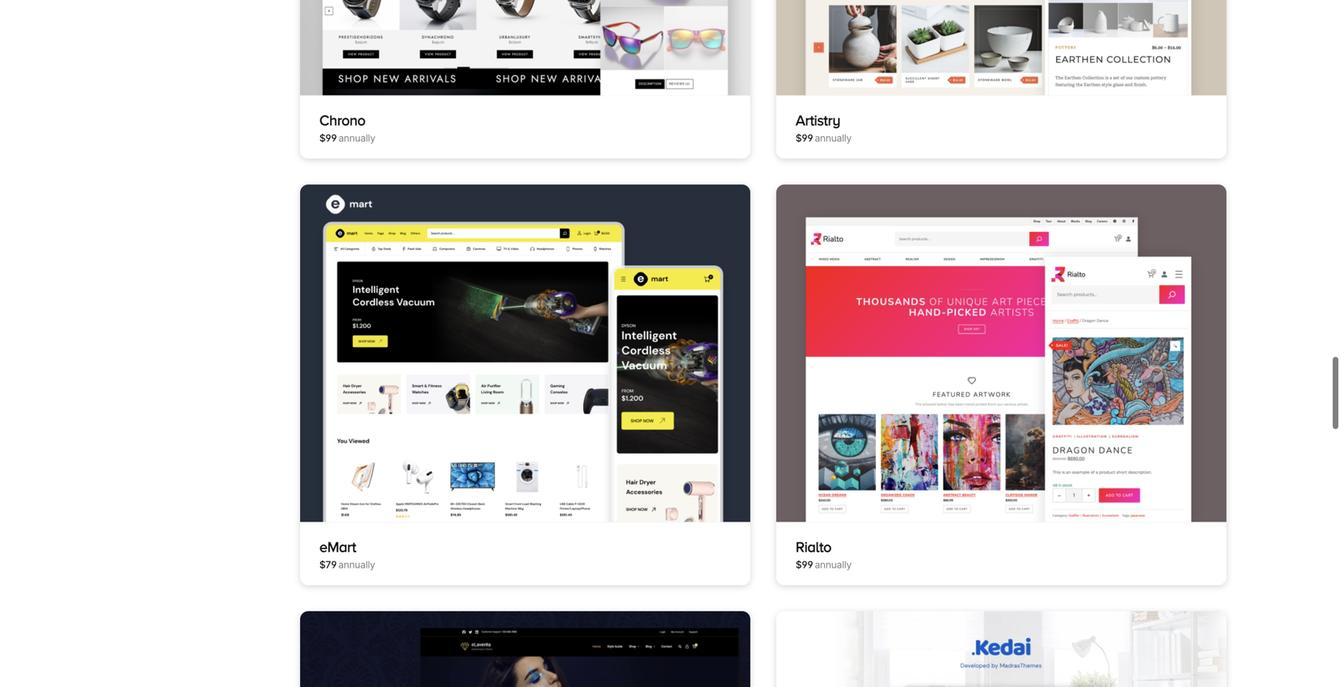 Task type: vqa. For each thing, say whether or not it's contained in the screenshot.


Task type: locate. For each thing, give the bounding box(es) containing it.
$99 down artistry
[[796, 132, 813, 144]]

chrono
[[320, 112, 365, 128]]

chrono link
[[320, 112, 365, 128]]

annually inside chrono $99 annually
[[339, 132, 376, 144]]

annually inside artistry $99 annually
[[815, 132, 852, 144]]

$99 for chrono
[[320, 132, 337, 144]]

annually for emart
[[338, 559, 375, 571]]

annually inside rialto $99 annually
[[815, 559, 852, 571]]

$79
[[320, 559, 337, 571]]

$99 down chrono 'link' at the top of page
[[320, 132, 337, 144]]

annually down rialto link
[[815, 559, 852, 571]]

emart link
[[320, 539, 356, 555]]

annually
[[339, 132, 376, 144], [815, 132, 852, 144], [338, 559, 375, 571], [815, 559, 852, 571]]

$99 inside rialto $99 annually
[[796, 559, 813, 571]]

annually down chrono 'link' at the top of page
[[339, 132, 376, 144]]

artistry link
[[796, 112, 841, 128]]

$99 down rialto
[[796, 559, 813, 571]]

$99 inside artistry $99 annually
[[796, 132, 813, 144]]

annually inside emart $79 annually
[[338, 559, 375, 571]]

annually down artistry
[[815, 132, 852, 144]]

annually down emart 'link'
[[338, 559, 375, 571]]

emart $79 annually
[[320, 539, 375, 571]]

$99
[[320, 132, 337, 144], [796, 132, 813, 144], [796, 559, 813, 571]]

$99 inside chrono $99 annually
[[320, 132, 337, 144]]



Task type: describe. For each thing, give the bounding box(es) containing it.
artistry $99 annually
[[796, 112, 852, 144]]

annually for chrono
[[339, 132, 376, 144]]

rialto
[[796, 539, 832, 555]]

annually for rialto
[[815, 559, 852, 571]]

rialto $99 annually
[[796, 539, 852, 571]]

artistry
[[796, 112, 841, 128]]

rialto link
[[796, 539, 832, 555]]

$99 for rialto
[[796, 559, 813, 571]]

$99 for artistry
[[796, 132, 813, 144]]

chrono $99 annually
[[320, 112, 376, 144]]

emart
[[320, 539, 356, 555]]

annually for artistry
[[815, 132, 852, 144]]



